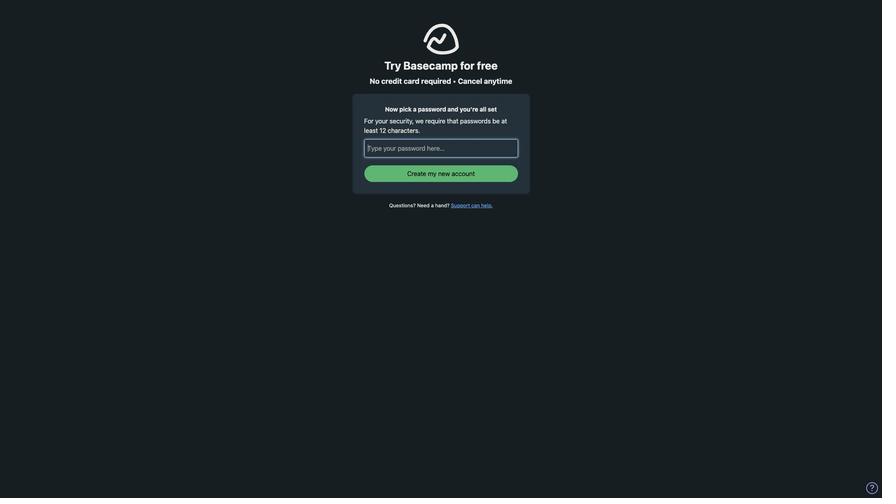 Task type: vqa. For each thing, say whether or not it's contained in the screenshot.
card
yes



Task type: describe. For each thing, give the bounding box(es) containing it.
be
[[493, 118, 500, 125]]

support can help. link
[[451, 203, 493, 209]]

and
[[448, 106, 459, 113]]

least
[[364, 127, 378, 134]]

a for hand?
[[431, 203, 434, 209]]

at
[[502, 118, 507, 125]]

for
[[364, 118, 374, 125]]

now pick a password and you're all set
[[385, 106, 497, 113]]

you're
[[460, 106, 478, 113]]

your
[[375, 118, 388, 125]]

we
[[416, 118, 424, 125]]

pick
[[400, 106, 412, 113]]

require
[[425, 118, 446, 125]]

password
[[418, 106, 446, 113]]

can
[[472, 203, 480, 209]]

questions? need a hand? support can help.
[[389, 203, 493, 209]]

no
[[370, 77, 380, 86]]

free
[[477, 59, 498, 72]]

try basecamp for free
[[385, 59, 498, 72]]

basecamp
[[404, 59, 458, 72]]

help.
[[481, 203, 493, 209]]

support
[[451, 203, 470, 209]]

12
[[380, 127, 386, 134]]

no credit card required • cancel anytime
[[370, 77, 513, 86]]



Task type: locate. For each thing, give the bounding box(es) containing it.
a
[[413, 106, 417, 113], [431, 203, 434, 209]]

required
[[421, 77, 451, 86]]

need
[[417, 203, 430, 209]]

a for password
[[413, 106, 417, 113]]

cancel
[[458, 77, 482, 86]]

questions?
[[389, 203, 416, 209]]

passwords
[[460, 118, 491, 125]]

now
[[385, 106, 398, 113]]

that
[[447, 118, 459, 125]]

•
[[453, 77, 456, 86]]

security,
[[390, 118, 414, 125]]

a right need
[[431, 203, 434, 209]]

for
[[460, 59, 475, 72]]

characters.
[[388, 127, 420, 134]]

0 horizontal spatial a
[[413, 106, 417, 113]]

for your security, we require that passwords be at least 12 characters.
[[364, 118, 507, 134]]

hand?
[[435, 203, 450, 209]]

None submit
[[364, 166, 518, 182]]

try
[[385, 59, 401, 72]]

set
[[488, 106, 497, 113]]

card
[[404, 77, 420, 86]]

0 vertical spatial a
[[413, 106, 417, 113]]

all
[[480, 106, 487, 113]]

anytime
[[484, 77, 513, 86]]

credit
[[381, 77, 402, 86]]

a right pick
[[413, 106, 417, 113]]

Type your password here… password field
[[364, 140, 518, 158]]

1 vertical spatial a
[[431, 203, 434, 209]]

1 horizontal spatial a
[[431, 203, 434, 209]]



